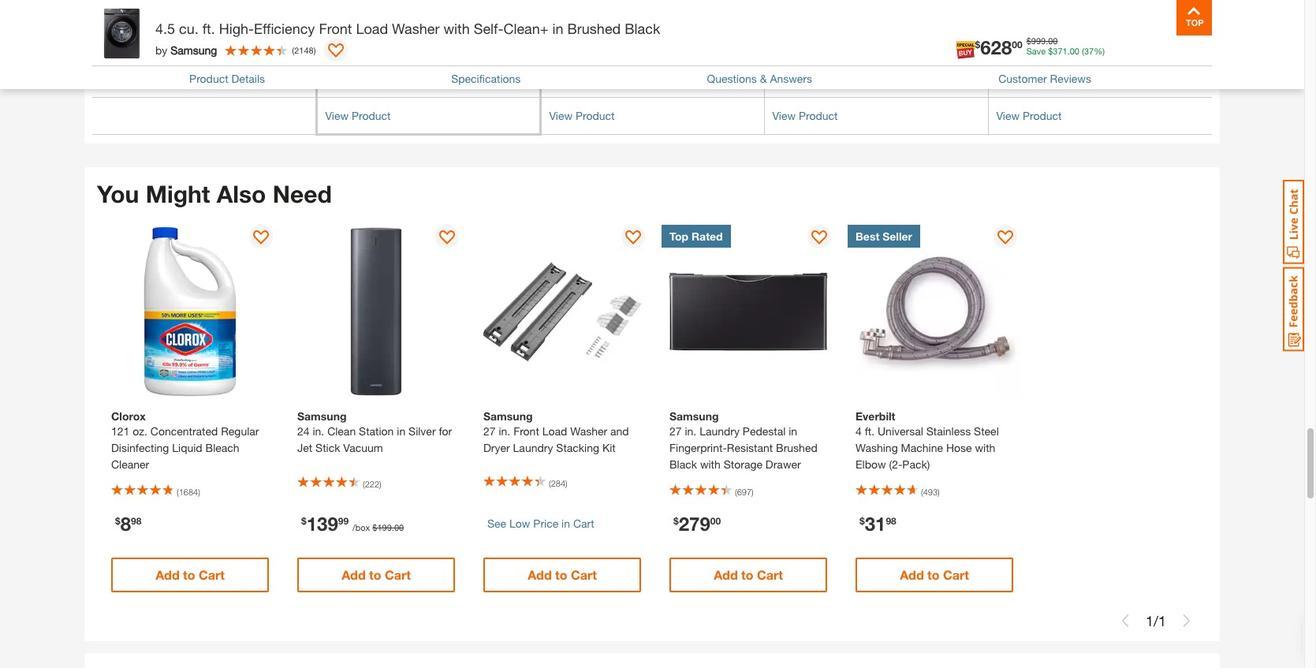 Task type: describe. For each thing, give the bounding box(es) containing it.
add to cart for laundry
[[528, 568, 597, 583]]

$ for 8
[[115, 516, 120, 527]]

high-
[[219, 20, 254, 37]]

5 add to cart from the left
[[900, 568, 970, 583]]

27 in. laundry pedestal in fingerprint-resistant brushed black with storage drawer image
[[662, 225, 836, 399]]

top button
[[1177, 0, 1213, 36]]

in inside button
[[562, 517, 570, 530]]

samsung 27 in. laundry pedestal in fingerprint-resistant brushed black with storage drawer
[[670, 410, 818, 471]]

load inside samsung 27 in. front load washer and dryer laundry stacking kit
[[543, 425, 568, 438]]

1 / 1
[[1146, 612, 1167, 630]]

oz.
[[133, 425, 147, 438]]

stick
[[316, 441, 340, 455]]

98 for 31
[[886, 516, 897, 527]]

clorox 121 oz. concentrated regular disinfecting liquid bleach cleaner
[[111, 410, 259, 471]]

add for laundry
[[528, 568, 552, 583]]

4.5 cu. ft. high-efficiency front load washer with self-clean+ in brushed black
[[155, 20, 661, 37]]

( 222 )
[[363, 479, 382, 489]]

$ for 279
[[674, 516, 679, 527]]

questions
[[707, 72, 757, 85]]

1 1 from the left
[[1146, 612, 1154, 630]]

( for everbilt 4 ft. universal stainless steel washing machine hose with elbow (2-pack)
[[922, 487, 924, 497]]

low
[[510, 517, 531, 530]]

best
[[856, 230, 880, 243]]

24 in. clean station in silver for jet stick vacuum image
[[290, 225, 463, 399]]

) for samsung 27 in. laundry pedestal in fingerprint-resistant brushed black with storage drawer
[[752, 487, 754, 497]]

371
[[1054, 46, 1068, 56]]

to for jet
[[369, 568, 381, 583]]

00 inside $ 139 99 /box $ 199 . 00
[[394, 523, 404, 533]]

1 applicable from the left
[[794, 72, 846, 86]]

1 not from the left
[[773, 72, 791, 86]]

2 no steam from the left
[[550, 36, 599, 49]]

) for everbilt 4 ft. universal stainless steel washing machine hose with elbow (2-pack)
[[938, 487, 940, 497]]

4 add to cart button from the left
[[670, 558, 828, 593]]

clean
[[328, 425, 356, 438]]

00 inside $ 628 00
[[1013, 39, 1023, 51]]

) for samsung 27 in. front load washer and dryer laundry stacking kit
[[566, 479, 568, 489]]

by
[[155, 43, 168, 56]]

washing
[[856, 441, 898, 455]]

697
[[737, 487, 752, 497]]

( for clorox 121 oz. concentrated regular disinfecting liquid bleach cleaner
[[177, 487, 179, 497]]

$ 139 99 /box $ 199 . 00
[[301, 513, 404, 535]]

3 steam from the left
[[567, 36, 599, 49]]

(2-
[[890, 458, 903, 471]]

ft. for high-
[[203, 20, 215, 37]]

storage
[[724, 458, 763, 471]]

37
[[1085, 46, 1094, 56]]

( 2148 )
[[292, 45, 316, 55]]

product image image
[[96, 8, 148, 59]]

0 horizontal spatial brushed
[[568, 20, 621, 37]]

top
[[670, 230, 689, 243]]

) for samsung 24 in. clean station in silver for jet stick vacuum
[[380, 479, 382, 489]]

reviews
[[1051, 72, 1092, 85]]

save
[[1027, 46, 1046, 56]]

need
[[273, 180, 332, 208]]

/box
[[353, 523, 370, 533]]

add for cleaner
[[156, 568, 180, 583]]

( down efficiency
[[292, 45, 294, 55]]

2148
[[294, 45, 314, 55]]

add to cart for cleaner
[[156, 568, 225, 583]]

price
[[534, 517, 559, 530]]

details
[[232, 72, 265, 85]]

machine
[[901, 441, 944, 455]]

concentrated
[[151, 425, 218, 438]]

dryer
[[484, 441, 510, 455]]

( for samsung 27 in. laundry pedestal in fingerprint-resistant brushed black with storage drawer
[[735, 487, 737, 497]]

( 284 )
[[549, 479, 568, 489]]

samsung 24 in. clean station in silver for jet stick vacuum
[[297, 410, 452, 455]]

clean+
[[504, 20, 549, 37]]

24
[[297, 425, 310, 438]]

customer
[[999, 72, 1048, 85]]

for
[[439, 425, 452, 438]]

regular
[[221, 425, 259, 438]]

121
[[111, 425, 130, 438]]

in inside 'samsung 24 in. clean station in silver for jet stick vacuum'
[[397, 425, 406, 438]]

1684
[[179, 487, 198, 497]]

to for cleaner
[[183, 568, 195, 583]]

might
[[146, 180, 210, 208]]

product details
[[189, 72, 265, 85]]

493
[[924, 487, 938, 497]]

pack)
[[903, 458, 931, 471]]

samsung for samsung 27 in. laundry pedestal in fingerprint-resistant brushed black with storage drawer
[[670, 410, 719, 423]]

1 steam from the left
[[100, 36, 132, 49]]

silver
[[409, 425, 436, 438]]

$ for 628
[[976, 39, 981, 51]]

cleaner
[[111, 458, 149, 471]]

284
[[551, 479, 566, 489]]

2 applicable from the left
[[1018, 72, 1070, 86]]

628
[[981, 37, 1013, 59]]

elbow
[[856, 458, 887, 471]]

2 steam from the left
[[343, 36, 375, 49]]

display image
[[253, 231, 269, 247]]

in inside the samsung 27 in. laundry pedestal in fingerprint-resistant brushed black with storage drawer
[[789, 425, 798, 438]]

with inside "everbilt 4 ft. universal stainless steel washing machine hose with elbow (2-pack)"
[[976, 441, 996, 455]]

self-
[[474, 20, 504, 37]]

samsung 27 in. front load washer and dryer laundry stacking kit
[[484, 410, 629, 455]]

stacking
[[556, 441, 600, 455]]

( 1684 )
[[177, 487, 200, 497]]

279
[[679, 513, 711, 535]]

kit
[[603, 441, 616, 455]]

with inside the samsung 27 in. laundry pedestal in fingerprint-resistant brushed black with storage drawer
[[701, 458, 721, 471]]

. inside $ 139 99 /box $ 199 . 00
[[392, 523, 394, 533]]

also
[[217, 180, 266, 208]]

99
[[338, 516, 349, 527]]

ft. for universal
[[865, 425, 875, 438]]

steam function
[[100, 36, 178, 49]]

pedestal
[[743, 425, 786, 438]]

4 add to cart from the left
[[714, 568, 783, 583]]

5 add from the left
[[900, 568, 924, 583]]

$ 628 00
[[976, 37, 1023, 59]]

station
[[359, 425, 394, 438]]

feedback link image
[[1284, 267, 1305, 352]]

by samsung
[[155, 43, 217, 56]]

4 steam from the left
[[997, 36, 1029, 49]]

4 add from the left
[[714, 568, 738, 583]]

cu.
[[179, 20, 199, 37]]

and
[[611, 425, 629, 438]]

$ 8 98
[[115, 513, 142, 535]]

see low price in cart
[[488, 517, 595, 530]]

1 no from the left
[[325, 36, 340, 49]]

( 697 )
[[735, 487, 754, 497]]

( for samsung 24 in. clean station in silver for jet stick vacuum
[[363, 479, 365, 489]]

see
[[488, 517, 507, 530]]

cart inside 'see low price in cart' button
[[574, 517, 595, 530]]



Task type: vqa. For each thing, say whether or not it's contained in the screenshot.
of to the top
no



Task type: locate. For each thing, give the bounding box(es) containing it.
0 horizontal spatial in.
[[313, 425, 324, 438]]

black
[[625, 20, 661, 37], [670, 458, 697, 471]]

not applicable
[[773, 72, 846, 86], [997, 72, 1070, 86]]

front inside samsung 27 in. front load washer and dryer laundry stacking kit
[[514, 425, 540, 438]]

add to cart button for laundry
[[484, 558, 641, 593]]

0 horizontal spatial ft.
[[203, 20, 215, 37]]

in. inside 'samsung 24 in. clean station in silver for jet stick vacuum'
[[313, 425, 324, 438]]

best seller
[[856, 230, 913, 243]]

$ right '/box'
[[373, 523, 378, 533]]

1 horizontal spatial applicable
[[1018, 72, 1070, 86]]

add for jet
[[342, 568, 366, 583]]

vacuum
[[343, 441, 383, 455]]

ft.
[[203, 20, 215, 37], [865, 425, 875, 438]]

this is the last slide image
[[1181, 615, 1194, 628]]

0 horizontal spatial 27
[[484, 425, 496, 438]]

add to cart for jet
[[342, 568, 411, 583]]

( 493 )
[[922, 487, 940, 497]]

in right pedestal
[[789, 425, 798, 438]]

1 horizontal spatial not applicable
[[997, 72, 1070, 86]]

2 98 from the left
[[886, 516, 897, 527]]

0 vertical spatial black
[[625, 20, 661, 37]]

washer left self- at top
[[392, 20, 440, 37]]

samsung inside the samsung 27 in. laundry pedestal in fingerprint-resistant brushed black with storage drawer
[[670, 410, 719, 423]]

in right price
[[562, 517, 570, 530]]

1 horizontal spatial no steam
[[550, 36, 599, 49]]

27 up dryer
[[484, 425, 496, 438]]

fingerprint-
[[670, 441, 727, 455]]

0 horizontal spatial with
[[444, 20, 470, 37]]

) down machine
[[938, 487, 940, 497]]

cart
[[574, 517, 595, 530], [199, 568, 225, 583], [385, 568, 411, 583], [571, 568, 597, 583], [757, 568, 783, 583], [944, 568, 970, 583]]

0 horizontal spatial laundry
[[513, 441, 553, 455]]

not applicable down save
[[997, 72, 1070, 86]]

steam left function
[[100, 36, 132, 49]]

customer reviews
[[999, 72, 1092, 85]]

ft. right 4
[[865, 425, 875, 438]]

laundry inside samsung 27 in. front load washer and dryer laundry stacking kit
[[513, 441, 553, 455]]

. left 37
[[1068, 46, 1070, 56]]

see low price in cart button
[[488, 509, 638, 538]]

seller
[[883, 230, 913, 243]]

with
[[444, 20, 470, 37], [976, 441, 996, 455], [701, 458, 721, 471]]

0 horizontal spatial front
[[319, 20, 352, 37]]

1 horizontal spatial ft.
[[865, 425, 875, 438]]

1 horizontal spatial load
[[543, 425, 568, 438]]

2 in. from the left
[[499, 425, 511, 438]]

3 in. from the left
[[685, 425, 697, 438]]

brushed right 'clean+'
[[568, 20, 621, 37]]

31
[[865, 513, 886, 535]]

1 horizontal spatial .
[[1046, 36, 1049, 46]]

1 horizontal spatial washer
[[571, 425, 608, 438]]

0 vertical spatial front
[[319, 20, 352, 37]]

view product
[[325, 109, 391, 122], [550, 109, 615, 123], [773, 109, 838, 123], [997, 109, 1062, 123]]

2 add to cart button from the left
[[297, 558, 455, 593]]

199
[[378, 523, 392, 533]]

1 to from the left
[[183, 568, 195, 583]]

( inside '$ 999 . 00 save $ 371 . 00 ( 37 %)'
[[1083, 46, 1085, 56]]

1 not applicable from the left
[[773, 72, 846, 86]]

in left silver
[[397, 425, 406, 438]]

jet
[[297, 441, 313, 455]]

( up price
[[549, 479, 551, 489]]

no right 2148
[[325, 36, 340, 49]]

&
[[760, 72, 767, 85]]

in. for clean
[[313, 425, 324, 438]]

$ left 99
[[301, 516, 307, 527]]

0 horizontal spatial 98
[[131, 516, 142, 527]]

laundry up fingerprint-
[[700, 425, 740, 438]]

(
[[292, 45, 294, 55], [1083, 46, 1085, 56], [549, 479, 551, 489], [363, 479, 365, 489], [177, 487, 179, 497], [735, 487, 737, 497], [922, 487, 924, 497]]

you might also need
[[97, 180, 332, 208]]

with down fingerprint-
[[701, 458, 721, 471]]

with left self- at top
[[444, 20, 470, 37]]

2 to from the left
[[369, 568, 381, 583]]

0 horizontal spatial load
[[356, 20, 388, 37]]

1 horizontal spatial in.
[[499, 425, 511, 438]]

. right '/box'
[[392, 523, 394, 533]]

0 horizontal spatial applicable
[[794, 72, 846, 86]]

display image
[[328, 43, 344, 59], [439, 231, 455, 247], [626, 231, 641, 247], [812, 231, 828, 247], [998, 231, 1014, 247]]

$ for 139
[[301, 516, 307, 527]]

disinfecting
[[111, 441, 169, 455]]

0 horizontal spatial no
[[325, 36, 340, 49]]

$ inside $ 628 00
[[976, 39, 981, 51]]

in. inside samsung 27 in. front load washer and dryer laundry stacking kit
[[499, 425, 511, 438]]

3 add from the left
[[528, 568, 552, 583]]

$ left save
[[976, 39, 981, 51]]

2 add to cart from the left
[[342, 568, 411, 583]]

0 horizontal spatial black
[[625, 20, 661, 37]]

0 vertical spatial load
[[356, 20, 388, 37]]

)
[[314, 45, 316, 55], [566, 479, 568, 489], [380, 479, 382, 489], [198, 487, 200, 497], [752, 487, 754, 497], [938, 487, 940, 497]]

98 down cleaner
[[131, 516, 142, 527]]

customer reviews button
[[999, 72, 1092, 85], [999, 72, 1092, 85]]

1 vertical spatial black
[[670, 458, 697, 471]]

samsung for samsung 27 in. front load washer and dryer laundry stacking kit
[[484, 410, 533, 423]]

( for samsung 27 in. front load washer and dryer laundry stacking kit
[[549, 479, 551, 489]]

27 for 27 in. laundry pedestal in fingerprint-resistant brushed black with storage drawer
[[670, 425, 682, 438]]

samsung up dryer
[[484, 410, 533, 423]]

0 horizontal spatial washer
[[392, 20, 440, 37]]

1 right this is the first slide icon
[[1146, 612, 1154, 630]]

98 down (2-
[[886, 516, 897, 527]]

1 add from the left
[[156, 568, 180, 583]]

in. up fingerprint-
[[685, 425, 697, 438]]

applicable down save
[[1018, 72, 1070, 86]]

steel
[[974, 425, 999, 438]]

$ down elbow
[[860, 516, 865, 527]]

samsung up 24 at the left bottom
[[297, 410, 347, 423]]

laundry inside the samsung 27 in. laundry pedestal in fingerprint-resistant brushed black with storage drawer
[[700, 425, 740, 438]]

27 in. front load washer and dryer laundry stacking kit image
[[476, 225, 649, 399]]

samsung down "cu."
[[171, 43, 217, 56]]

5 to from the left
[[928, 568, 940, 583]]

everbilt
[[856, 410, 896, 423]]

2 vertical spatial with
[[701, 458, 721, 471]]

no right 'clean+'
[[550, 36, 564, 49]]

live chat image
[[1284, 180, 1305, 264]]

1 horizontal spatial 27
[[670, 425, 682, 438]]

steam left 999
[[997, 36, 1029, 49]]

brushed
[[568, 20, 621, 37], [776, 441, 818, 455]]

00 inside $ 279 00
[[711, 516, 721, 527]]

27 for 27 in. front load washer and dryer laundry stacking kit
[[484, 425, 496, 438]]

121 oz. concentrated regular disinfecting liquid bleach cleaner image
[[103, 225, 277, 399]]

no steam right 'clean+'
[[550, 36, 599, 49]]

8
[[120, 513, 131, 535]]

applicable right &
[[794, 72, 846, 86]]

1 vertical spatial washer
[[571, 425, 608, 438]]

samsung inside samsung 27 in. front load washer and dryer laundry stacking kit
[[484, 410, 533, 423]]

efficiency
[[254, 20, 315, 37]]

black inside the samsung 27 in. laundry pedestal in fingerprint-resistant brushed black with storage drawer
[[670, 458, 697, 471]]

) down efficiency
[[314, 45, 316, 55]]

2 horizontal spatial with
[[976, 441, 996, 455]]

0 vertical spatial laundry
[[700, 425, 740, 438]]

) down liquid
[[198, 487, 200, 497]]

2 horizontal spatial .
[[1068, 46, 1070, 56]]

0 horizontal spatial no steam
[[325, 36, 375, 49]]

2 horizontal spatial in.
[[685, 425, 697, 438]]

steam right 2148
[[343, 36, 375, 49]]

1 horizontal spatial no
[[550, 36, 564, 49]]

27 inside samsung 27 in. front load washer and dryer laundry stacking kit
[[484, 425, 496, 438]]

specifications button
[[451, 72, 521, 85], [451, 72, 521, 85]]

in right 'clean+'
[[553, 20, 564, 37]]

( down pack)
[[922, 487, 924, 497]]

this is the first slide image
[[1120, 615, 1132, 628]]

1
[[1146, 612, 1154, 630], [1159, 612, 1167, 630]]

( down storage
[[735, 487, 737, 497]]

steam right 'clean+'
[[567, 36, 599, 49]]

%)
[[1094, 46, 1105, 56]]

3 to from the left
[[556, 568, 568, 583]]

2 27 from the left
[[670, 425, 682, 438]]

not applicable right &
[[773, 72, 846, 86]]

1 horizontal spatial with
[[701, 458, 721, 471]]

load
[[356, 20, 388, 37], [543, 425, 568, 438]]

999
[[1032, 36, 1046, 46]]

139
[[307, 513, 338, 535]]

laundry
[[700, 425, 740, 438], [513, 441, 553, 455]]

you
[[97, 180, 139, 208]]

98
[[131, 516, 142, 527], [886, 516, 897, 527]]

4
[[856, 425, 862, 438]]

2 not from the left
[[997, 72, 1015, 86]]

brushed inside the samsung 27 in. laundry pedestal in fingerprint-resistant brushed black with storage drawer
[[776, 441, 818, 455]]

) down vacuum
[[380, 479, 382, 489]]

in. up dryer
[[499, 425, 511, 438]]

add to cart button for jet
[[297, 558, 455, 593]]

product details button
[[189, 72, 265, 85], [189, 72, 265, 85]]

$ inside $ 31 98
[[860, 516, 865, 527]]

$
[[1027, 36, 1032, 46], [976, 39, 981, 51], [1049, 46, 1054, 56], [115, 516, 120, 527], [301, 516, 307, 527], [674, 516, 679, 527], [860, 516, 865, 527], [373, 523, 378, 533]]

0 horizontal spatial 1
[[1146, 612, 1154, 630]]

. right save
[[1046, 36, 1049, 46]]

1 horizontal spatial 1
[[1159, 612, 1167, 630]]

samsung up fingerprint-
[[670, 410, 719, 423]]

$ right save
[[1049, 46, 1054, 56]]

not right &
[[773, 72, 791, 86]]

1 vertical spatial front
[[514, 425, 540, 438]]

everbilt 4 ft. universal stainless steel washing machine hose with elbow (2-pack)
[[856, 410, 999, 471]]

0 horizontal spatial not
[[773, 72, 791, 86]]

ft. inside "everbilt 4 ft. universal stainless steel washing machine hose with elbow (2-pack)"
[[865, 425, 875, 438]]

0 vertical spatial with
[[444, 20, 470, 37]]

rated
[[692, 230, 723, 243]]

0 vertical spatial brushed
[[568, 20, 621, 37]]

2 1 from the left
[[1159, 612, 1167, 630]]

in. right 24 at the left bottom
[[313, 425, 324, 438]]

no steam
[[325, 36, 375, 49], [550, 36, 599, 49]]

to for laundry
[[556, 568, 568, 583]]

27 inside the samsung 27 in. laundry pedestal in fingerprint-resistant brushed black with storage drawer
[[670, 425, 682, 438]]

27 up fingerprint-
[[670, 425, 682, 438]]

1 horizontal spatial front
[[514, 425, 540, 438]]

1 horizontal spatial laundry
[[700, 425, 740, 438]]

0 vertical spatial ft.
[[203, 20, 215, 37]]

1 27 from the left
[[484, 425, 496, 438]]

with down steel at bottom
[[976, 441, 996, 455]]

questions & answers button
[[707, 72, 813, 85], [707, 72, 813, 85]]

samsung inside 'samsung 24 in. clean station in silver for jet stick vacuum'
[[297, 410, 347, 423]]

98 for 8
[[131, 516, 142, 527]]

washer up stacking
[[571, 425, 608, 438]]

1 in. from the left
[[313, 425, 324, 438]]

samsung for samsung 24 in. clean station in silver for jet stick vacuum
[[297, 410, 347, 423]]

2 no from the left
[[550, 36, 564, 49]]

bleach
[[206, 441, 240, 455]]

questions & answers
[[707, 72, 813, 85]]

answers
[[770, 72, 813, 85]]

$ right $ 628 00
[[1027, 36, 1032, 46]]

1 add to cart button from the left
[[111, 558, 269, 593]]

in. for laundry
[[685, 425, 697, 438]]

3 add to cart button from the left
[[484, 558, 641, 593]]

) down stacking
[[566, 479, 568, 489]]

) down storage
[[752, 487, 754, 497]]

washer inside samsung 27 in. front load washer and dryer laundry stacking kit
[[571, 425, 608, 438]]

5 add to cart button from the left
[[856, 558, 1014, 593]]

in
[[553, 20, 564, 37], [397, 425, 406, 438], [789, 425, 798, 438], [562, 517, 570, 530]]

ft. right "cu."
[[203, 20, 215, 37]]

2 add from the left
[[342, 568, 366, 583]]

2 not applicable from the left
[[997, 72, 1070, 86]]

1 horizontal spatial 98
[[886, 516, 897, 527]]

1 add to cart from the left
[[156, 568, 225, 583]]

1 vertical spatial brushed
[[776, 441, 818, 455]]

4 ft. universal stainless steel washing machine hose with elbow (2-pack) image
[[848, 225, 1022, 399]]

0 horizontal spatial not applicable
[[773, 72, 846, 86]]

$ down cleaner
[[115, 516, 120, 527]]

in. inside the samsung 27 in. laundry pedestal in fingerprint-resistant brushed black with storage drawer
[[685, 425, 697, 438]]

liquid
[[172, 441, 203, 455]]

1 98 from the left
[[131, 516, 142, 527]]

brushed up drawer in the right of the page
[[776, 441, 818, 455]]

1 horizontal spatial not
[[997, 72, 1015, 86]]

$ inside $ 279 00
[[674, 516, 679, 527]]

universal
[[878, 425, 924, 438]]

1 vertical spatial ft.
[[865, 425, 875, 438]]

4 to from the left
[[742, 568, 754, 583]]

0 horizontal spatial .
[[392, 523, 394, 533]]

1 horizontal spatial brushed
[[776, 441, 818, 455]]

) for clorox 121 oz. concentrated regular disinfecting liquid bleach cleaner
[[198, 487, 200, 497]]

98 inside the '$ 8 98'
[[131, 516, 142, 527]]

1 vertical spatial laundry
[[513, 441, 553, 455]]

no
[[325, 36, 340, 49], [550, 36, 564, 49]]

specifications
[[451, 72, 521, 85]]

0 vertical spatial washer
[[392, 20, 440, 37]]

( down vacuum
[[363, 479, 365, 489]]

add to cart button for cleaner
[[111, 558, 269, 593]]

98 inside $ 31 98
[[886, 516, 897, 527]]

no steam right 2148
[[325, 36, 375, 49]]

$ for 999
[[1027, 36, 1032, 46]]

$ down fingerprint-
[[674, 516, 679, 527]]

( down liquid
[[177, 487, 179, 497]]

4.5
[[155, 20, 175, 37]]

hose
[[947, 441, 972, 455]]

1 vertical spatial load
[[543, 425, 568, 438]]

in. for front
[[499, 425, 511, 438]]

1 left this is the last slide image
[[1159, 612, 1167, 630]]

27
[[484, 425, 496, 438], [670, 425, 682, 438]]

not down $ 628 00
[[997, 72, 1015, 86]]

$ 999 . 00 save $ 371 . 00 ( 37 %)
[[1027, 36, 1105, 56]]

1 no steam from the left
[[325, 36, 375, 49]]

function
[[135, 36, 178, 49]]

/
[[1154, 612, 1159, 630]]

1 vertical spatial with
[[976, 441, 996, 455]]

laundry right dryer
[[513, 441, 553, 455]]

3 add to cart from the left
[[528, 568, 597, 583]]

( left %)
[[1083, 46, 1085, 56]]

resistant
[[727, 441, 773, 455]]

applicable
[[794, 72, 846, 86], [1018, 72, 1070, 86]]

$ for 31
[[860, 516, 865, 527]]

1 horizontal spatial black
[[670, 458, 697, 471]]

top rated
[[670, 230, 723, 243]]

$ inside the '$ 8 98'
[[115, 516, 120, 527]]



